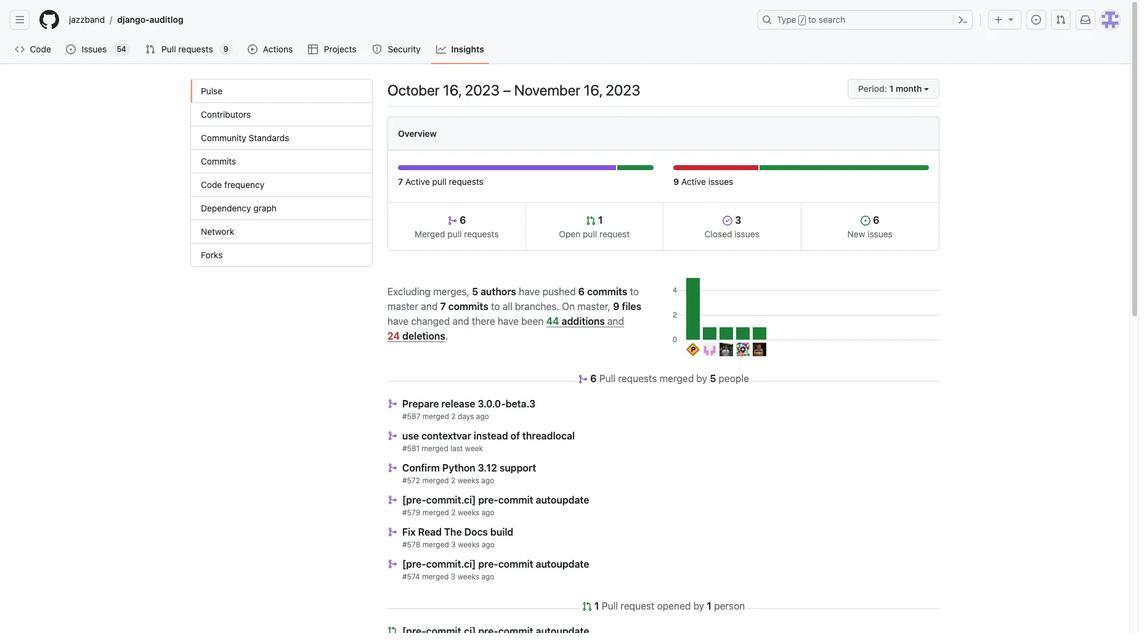 Task type: vqa. For each thing, say whether or not it's contained in the screenshot.
3
yes



Task type: describe. For each thing, give the bounding box(es) containing it.
period: 1 month
[[859, 83, 922, 94]]

authors
[[481, 286, 517, 297]]

homepage image
[[39, 10, 59, 30]]

active for pull
[[406, 176, 430, 187]]

have up branches.
[[519, 286, 540, 297]]

november
[[514, 81, 581, 99]]

2 horizontal spatial and
[[608, 315, 624, 326]]

issues
[[82, 44, 107, 54]]

1 left person
[[707, 600, 712, 611]]

1 2023 from the left
[[465, 81, 500, 99]]

excluding merges, 5 authors have pushed 6 commits
[[388, 286, 628, 297]]

git merge image for fix read the docs build #578 merged 3 weeks ago
[[388, 527, 398, 537]]

6 up merged pull requests
[[457, 215, 466, 226]]

#587
[[403, 412, 421, 421]]

network link
[[191, 220, 372, 243]]

community
[[201, 133, 246, 143]]

new issues
[[848, 229, 893, 239]]

merged inside prepare release 3.0.0-beta.3 #587 merged 2 days ago
[[423, 412, 449, 421]]

contextvar
[[422, 430, 472, 441]]

autoupdate for [pre-commit.ci] pre-commit autoupdate #574 merged 3 weeks ago
[[536, 558, 590, 570]]

[pre-commit.ci] pre-commit autoupdate #574 merged 3 weeks ago
[[403, 558, 590, 581]]

use contextvar instead of threadlocal #581 merged last week
[[403, 430, 575, 453]]

#579
[[403, 508, 421, 517]]

shield image
[[372, 44, 382, 54]]

weeks for [pre-commit.ci] pre-commit autoupdate #574 merged 3 weeks ago
[[458, 572, 480, 581]]

2 for python
[[451, 476, 456, 485]]

fix read the docs build link
[[403, 526, 514, 538]]

2 vertical spatial issue opened image
[[861, 216, 871, 226]]

0 vertical spatial 3
[[733, 215, 742, 226]]

there
[[472, 315, 495, 326]]

commit.ci] for [pre-commit.ci] pre-commit autoupdate #574 merged 3 weeks ago
[[426, 558, 476, 570]]

1 horizontal spatial 5
[[710, 373, 716, 384]]

triangle down image
[[1007, 14, 1016, 24]]

54
[[117, 44, 126, 54]]

network
[[201, 226, 234, 237]]

build
[[491, 526, 514, 538]]

code link
[[10, 40, 56, 59]]

october 16, 2023 – november 16, 2023
[[388, 81, 641, 99]]

commits link
[[191, 150, 372, 173]]

open pull request
[[559, 229, 630, 239]]

open
[[559, 229, 581, 239]]

jazzband
[[69, 14, 105, 25]]

projects
[[324, 44, 357, 54]]

weeks for fix read the docs build #578 merged 3 weeks ago
[[458, 540, 480, 549]]

to for 7 commits to all branches.   on master, 9 files have changed and there have been 44 additions and 24 deletions .
[[491, 301, 500, 312]]

on
[[562, 301, 575, 312]]

24
[[388, 330, 400, 341]]

commit for [pre-commit.ci] pre-commit autoupdate #579 merged 2 weeks ago
[[499, 494, 534, 505]]

october
[[388, 81, 440, 99]]

contributors link
[[191, 103, 372, 126]]

pulse link
[[191, 80, 372, 103]]

confirm python 3.12 support link
[[403, 462, 537, 473]]

beta.3
[[506, 398, 536, 409]]

command palette image
[[959, 15, 968, 25]]

6 pull requests merged by 5 people
[[591, 373, 750, 384]]

python
[[443, 462, 476, 473]]

ago inside confirm python 3.12 support #572 merged 2 weeks ago
[[482, 476, 495, 485]]

/ for jazzband
[[110, 14, 112, 25]]

closed
[[705, 229, 733, 239]]

merged pull requests
[[415, 229, 499, 239]]

#572
[[403, 476, 420, 485]]

support
[[500, 462, 537, 473]]

search
[[819, 14, 846, 25]]

deletions
[[403, 330, 446, 341]]

1 up open pull request
[[596, 215, 603, 226]]

9 active issues
[[674, 176, 734, 187]]

insights
[[451, 44, 484, 54]]

insights link
[[432, 40, 489, 59]]

ago for fix read the docs build #578 merged 3 weeks ago
[[482, 540, 495, 549]]

excluding
[[388, 286, 431, 297]]

0 horizontal spatial pull
[[433, 176, 447, 187]]

notifications image
[[1081, 15, 1091, 25]]

forks link
[[191, 243, 372, 266]]

issue closed image
[[723, 216, 733, 226]]

standards
[[249, 133, 289, 143]]

.
[[446, 330, 448, 341]]

docs
[[465, 526, 488, 538]]

pushed
[[543, 286, 576, 297]]

read
[[418, 526, 442, 538]]

1 16, from the left
[[443, 81, 462, 99]]

people
[[719, 373, 750, 384]]

merged left people
[[660, 373, 694, 384]]

git pull request image
[[582, 602, 592, 611]]

pre- for [pre-commit.ci] pre-commit autoupdate #579 merged 2 weeks ago
[[479, 494, 499, 505]]

active for issues
[[682, 176, 706, 187]]

6 down additions
[[591, 373, 597, 384]]

merged inside use contextvar instead of threadlocal #581 merged last week
[[422, 444, 449, 453]]

merged
[[415, 229, 445, 239]]

–
[[503, 81, 511, 99]]

[pre- for [pre-commit.ci] pre-commit autoupdate #579 merged 2 weeks ago
[[403, 494, 426, 505]]

list containing jazzband
[[64, 10, 750, 30]]

master,
[[578, 301, 611, 312]]

code frequency link
[[191, 173, 372, 197]]

request for pull
[[621, 600, 655, 611]]

44
[[547, 315, 559, 326]]

pull for 6
[[600, 373, 616, 384]]

3 for [pre-commit.ci] pre-commit autoupdate
[[451, 572, 456, 581]]

git merge image for [pre-commit.ci] pre-commit autoupdate #579 merged 2 weeks ago
[[388, 495, 398, 505]]

confirm python 3.12 support #572 merged 2 weeks ago
[[403, 462, 537, 485]]

month
[[896, 83, 922, 94]]

jazzband link
[[64, 10, 110, 30]]

by for merged
[[697, 373, 708, 384]]

1 horizontal spatial commits
[[587, 286, 628, 297]]

last
[[451, 444, 463, 453]]

3.12
[[478, 462, 497, 473]]

autoupdate for [pre-commit.ci] pre-commit autoupdate #579 merged 2 weeks ago
[[536, 494, 590, 505]]

changed
[[411, 315, 450, 326]]

release
[[442, 398, 476, 409]]

code frequency
[[201, 179, 265, 190]]

confirm
[[403, 462, 440, 473]]

issues for 6
[[868, 229, 893, 239]]

django-auditlog link
[[112, 10, 188, 30]]

projects link
[[304, 40, 362, 59]]

have down all
[[498, 315, 519, 326]]

master
[[388, 301, 419, 312]]

weeks inside confirm python 3.12 support #572 merged 2 weeks ago
[[458, 476, 480, 485]]

of
[[511, 430, 520, 441]]

[pre- for [pre-commit.ci] pre-commit autoupdate #574 merged 3 weeks ago
[[403, 558, 426, 570]]

frequency
[[224, 179, 265, 190]]

#581
[[403, 444, 420, 453]]

#578
[[403, 540, 421, 549]]



Task type: locate. For each thing, give the bounding box(es) containing it.
closed issues
[[705, 229, 760, 239]]

requests
[[178, 44, 213, 54], [449, 176, 484, 187], [464, 229, 499, 239], [618, 373, 657, 384]]

active down overview
[[406, 176, 430, 187]]

git merge image down additions
[[578, 374, 588, 384]]

[pre-commit.ci] pre-commit autoupdate link down build on the left bottom of the page
[[403, 558, 590, 570]]

code for code frequency
[[201, 179, 222, 190]]

[pre-commit.ci] pre-commit autoupdate link for [pre-commit.ci] pre-commit autoupdate #579 merged 2 weeks ago
[[403, 494, 590, 505]]

weeks inside fix read the docs build #578 merged 3 weeks ago
[[458, 540, 480, 549]]

merged inside [pre-commit.ci] pre-commit autoupdate #579 merged 2 weeks ago
[[423, 508, 449, 517]]

code inside code link
[[30, 44, 51, 54]]

files
[[622, 301, 642, 312]]

and inside to master and
[[421, 301, 438, 312]]

play image
[[248, 44, 257, 54]]

/ inside "jazzband / django-auditlog"
[[110, 14, 112, 25]]

9 for 9
[[224, 44, 228, 54]]

issues
[[709, 176, 734, 187], [735, 229, 760, 239], [868, 229, 893, 239]]

jazzband / django-auditlog
[[69, 14, 183, 25]]

2 vertical spatial to
[[491, 301, 500, 312]]

0 horizontal spatial 5
[[472, 286, 478, 297]]

9 inside 7 commits to all branches.   on master, 9 files have changed and there have been 44 additions and 24 deletions .
[[613, 301, 620, 312]]

7 commits to all branches.   on master, 9 files have changed and there have been 44 additions and 24 deletions .
[[388, 301, 642, 341]]

/ left django-
[[110, 14, 112, 25]]

weeks for [pre-commit.ci] pre-commit autoupdate #579 merged 2 weeks ago
[[458, 508, 480, 517]]

/ right type
[[801, 16, 805, 25]]

pull right "merged"
[[448, 229, 462, 239]]

issue opened image left issues
[[66, 44, 76, 54]]

1 vertical spatial to
[[630, 286, 639, 297]]

security link
[[367, 40, 427, 59]]

community standards
[[201, 133, 289, 143]]

list
[[64, 10, 750, 30]]

6 up "master,"
[[579, 286, 585, 297]]

dependency graph
[[201, 203, 277, 213]]

been
[[522, 315, 544, 326]]

5 left people
[[710, 373, 716, 384]]

1 left month
[[890, 83, 894, 94]]

0 horizontal spatial issue opened image
[[66, 44, 76, 54]]

1 pre- from the top
[[479, 494, 499, 505]]

graph image
[[437, 44, 446, 54]]

1 horizontal spatial to
[[630, 286, 639, 297]]

2 [pre-commit.ci] pre-commit autoupdate link from the top
[[403, 558, 590, 570]]

2 inside confirm python 3.12 support #572 merged 2 weeks ago
[[451, 476, 456, 485]]

pre- inside [pre-commit.ci] pre-commit autoupdate #574 merged 3 weeks ago
[[479, 558, 499, 570]]

table image
[[308, 44, 318, 54]]

2 vertical spatial git merge image
[[388, 463, 398, 473]]

0 vertical spatial pre-
[[479, 494, 499, 505]]

0 vertical spatial issue opened image
[[1032, 15, 1042, 25]]

2
[[452, 412, 456, 421], [451, 476, 456, 485], [451, 508, 456, 517]]

1 horizontal spatial pull
[[448, 229, 462, 239]]

0 horizontal spatial to
[[491, 301, 500, 312]]

person
[[714, 600, 745, 611]]

ago inside [pre-commit.ci] pre-commit autoupdate #579 merged 2 weeks ago
[[482, 508, 495, 517]]

code for code
[[30, 44, 51, 54]]

/ inside type / to search
[[801, 16, 805, 25]]

1 vertical spatial 2
[[451, 476, 456, 485]]

1 vertical spatial 3
[[451, 540, 456, 549]]

0 horizontal spatial 16,
[[443, 81, 462, 99]]

the
[[444, 526, 462, 538]]

1 vertical spatial by
[[694, 600, 705, 611]]

7 for commits
[[440, 301, 446, 312]]

active
[[406, 176, 430, 187], [682, 176, 706, 187]]

2 horizontal spatial issues
[[868, 229, 893, 239]]

2 vertical spatial pull
[[602, 600, 618, 611]]

0 horizontal spatial 7
[[398, 176, 403, 187]]

commit down build on the left bottom of the page
[[499, 558, 534, 570]]

1 vertical spatial pre-
[[479, 558, 499, 570]]

git merge image for use contextvar instead of threadlocal #581 merged last week
[[388, 431, 398, 441]]

weeks down confirm python 3.12 support link
[[458, 476, 480, 485]]

prepare
[[403, 398, 439, 409]]

commit.ci] down confirm python 3.12 support #572 merged 2 weeks ago
[[426, 494, 476, 505]]

by left people
[[697, 373, 708, 384]]

to left all
[[491, 301, 500, 312]]

0 vertical spatial 7
[[398, 176, 403, 187]]

7 active pull requests
[[398, 176, 484, 187]]

1 [pre- from the top
[[403, 494, 426, 505]]

insights element
[[190, 79, 373, 267]]

week
[[465, 444, 483, 453]]

0 vertical spatial 2
[[452, 412, 456, 421]]

1 vertical spatial [pre-commit.ci] pre-commit autoupdate link
[[403, 558, 590, 570]]

1 vertical spatial autoupdate
[[536, 558, 590, 570]]

0 vertical spatial to
[[809, 14, 817, 25]]

fix
[[403, 526, 416, 538]]

1 horizontal spatial issue opened image
[[861, 216, 871, 226]]

pulse
[[201, 86, 223, 96]]

to up files on the right of the page
[[630, 286, 639, 297]]

ago
[[476, 412, 489, 421], [482, 476, 495, 485], [482, 508, 495, 517], [482, 540, 495, 549], [482, 572, 495, 581]]

3
[[733, 215, 742, 226], [451, 540, 456, 549], [451, 572, 456, 581]]

1 vertical spatial [pre-
[[403, 558, 426, 570]]

1 commit from the top
[[499, 494, 534, 505]]

merged down contextvar
[[422, 444, 449, 453]]

period:
[[859, 83, 888, 94]]

1 vertical spatial commits
[[449, 301, 489, 312]]

1 vertical spatial pull
[[600, 373, 616, 384]]

additions
[[562, 315, 605, 326]]

1 vertical spatial issue opened image
[[66, 44, 76, 54]]

[pre-
[[403, 494, 426, 505], [403, 558, 426, 570]]

dependency graph link
[[191, 197, 372, 220]]

ago for [pre-commit.ci] pre-commit autoupdate #579 merged 2 weeks ago
[[482, 508, 495, 517]]

pull for 1
[[602, 600, 618, 611]]

request right open
[[600, 229, 630, 239]]

git merge image left confirm
[[388, 463, 398, 473]]

2 commit.ci] from the top
[[426, 558, 476, 570]]

[pre-commit.ci] pre-commit autoupdate link up build on the left bottom of the page
[[403, 494, 590, 505]]

pre- down the docs
[[479, 558, 499, 570]]

ago inside prepare release 3.0.0-beta.3 #587 merged 2 days ago
[[476, 412, 489, 421]]

prepare release 3.0.0-beta.3 link
[[403, 398, 536, 409]]

1 vertical spatial 7
[[440, 301, 446, 312]]

pull for 1
[[583, 229, 597, 239]]

1 [pre-commit.ci] pre-commit autoupdate link from the top
[[403, 494, 590, 505]]

[pre-commit.ci] pre-commit autoupdate link
[[403, 494, 590, 505], [403, 558, 590, 570]]

merged down read
[[423, 540, 449, 549]]

2 down python
[[451, 476, 456, 485]]

1 vertical spatial code
[[201, 179, 222, 190]]

pull requests
[[162, 44, 213, 54]]

commits up there
[[449, 301, 489, 312]]

prepare release 3.0.0-beta.3 #587 merged 2 days ago
[[403, 398, 536, 421]]

weeks inside [pre-commit.ci] pre-commit autoupdate #574 merged 3 weeks ago
[[458, 572, 480, 581]]

commits
[[201, 156, 236, 166]]

1 horizontal spatial and
[[453, 315, 470, 326]]

3 up "closed issues"
[[733, 215, 742, 226]]

0 vertical spatial git merge image
[[578, 374, 588, 384]]

merged
[[660, 373, 694, 384], [423, 412, 449, 421], [422, 444, 449, 453], [423, 476, 449, 485], [423, 508, 449, 517], [423, 540, 449, 549], [422, 572, 449, 581]]

issue opened image up new issues
[[861, 216, 871, 226]]

1 right git pull request icon
[[595, 600, 599, 611]]

code right code image
[[30, 44, 51, 54]]

commit for [pre-commit.ci] pre-commit autoupdate #574 merged 3 weeks ago
[[499, 558, 534, 570]]

weeks down the docs
[[458, 540, 480, 549]]

1 horizontal spatial /
[[801, 16, 805, 25]]

forks
[[201, 250, 223, 260]]

7
[[398, 176, 403, 187], [440, 301, 446, 312]]

2 pre- from the top
[[479, 558, 499, 570]]

2 16, from the left
[[584, 81, 603, 99]]

2 2 from the top
[[451, 476, 456, 485]]

to master and
[[388, 286, 639, 312]]

to inside 7 commits to all branches.   on master, 9 files have changed and there have been 44 additions and 24 deletions .
[[491, 301, 500, 312]]

commit
[[499, 494, 534, 505], [499, 558, 534, 570]]

2 horizontal spatial 9
[[674, 176, 679, 187]]

2 inside [pre-commit.ci] pre-commit autoupdate #579 merged 2 weeks ago
[[451, 508, 456, 517]]

git merge image
[[578, 374, 588, 384], [388, 399, 398, 409], [388, 463, 398, 473]]

pull down overview
[[433, 176, 447, 187]]

2 horizontal spatial issue opened image
[[1032, 15, 1042, 25]]

request for pull
[[600, 229, 630, 239]]

0 horizontal spatial commits
[[449, 301, 489, 312]]

merged inside fix read the docs build #578 merged 3 weeks ago
[[423, 540, 449, 549]]

have up 24
[[388, 315, 409, 326]]

actions link
[[243, 40, 299, 59]]

2 for release
[[452, 412, 456, 421]]

3 inside [pre-commit.ci] pre-commit autoupdate #574 merged 3 weeks ago
[[451, 572, 456, 581]]

to left the search
[[809, 14, 817, 25]]

2 active from the left
[[682, 176, 706, 187]]

pre- down 3.12
[[479, 494, 499, 505]]

3 for fix read the docs build
[[451, 540, 456, 549]]

issues up issue closed icon
[[709, 176, 734, 187]]

[pre- up #579
[[403, 494, 426, 505]]

0 vertical spatial autoupdate
[[536, 494, 590, 505]]

2 left days
[[452, 412, 456, 421]]

0 vertical spatial by
[[697, 373, 708, 384]]

instead
[[474, 430, 508, 441]]

[pre- up #574
[[403, 558, 426, 570]]

0 vertical spatial 9
[[224, 44, 228, 54]]

0 vertical spatial [pre-
[[403, 494, 426, 505]]

autoupdate inside [pre-commit.ci] pre-commit autoupdate #579 merged 2 weeks ago
[[536, 494, 590, 505]]

git merge image for confirm python 3.12 support
[[388, 463, 398, 473]]

2 vertical spatial 9
[[613, 301, 620, 312]]

commit down support
[[499, 494, 534, 505]]

code down commits
[[201, 179, 222, 190]]

issues right closed on the top of page
[[735, 229, 760, 239]]

autoupdate down support
[[536, 494, 590, 505]]

[pre- inside [pre-commit.ci] pre-commit autoupdate #574 merged 3 weeks ago
[[403, 558, 426, 570]]

7 down merges,
[[440, 301, 446, 312]]

commit inside [pre-commit.ci] pre-commit autoupdate #574 merged 3 weeks ago
[[499, 558, 534, 570]]

2 vertical spatial 3
[[451, 572, 456, 581]]

ago inside fix read the docs build #578 merged 3 weeks ago
[[482, 540, 495, 549]]

request
[[600, 229, 630, 239], [621, 600, 655, 611]]

plus image
[[994, 15, 1004, 25]]

to inside to master and
[[630, 286, 639, 297]]

1 horizontal spatial 9
[[613, 301, 620, 312]]

1 horizontal spatial 2023
[[606, 81, 641, 99]]

0 vertical spatial 5
[[472, 286, 478, 297]]

merged down prepare
[[423, 412, 449, 421]]

merged inside [pre-commit.ci] pre-commit autoupdate #574 merged 3 weeks ago
[[422, 572, 449, 581]]

issue opened image
[[1032, 15, 1042, 25], [66, 44, 76, 54], [861, 216, 871, 226]]

0 horizontal spatial issues
[[709, 176, 734, 187]]

autoupdate inside [pre-commit.ci] pre-commit autoupdate #574 merged 3 weeks ago
[[536, 558, 590, 570]]

1 vertical spatial request
[[621, 600, 655, 611]]

weeks inside [pre-commit.ci] pre-commit autoupdate #579 merged 2 weeks ago
[[458, 508, 480, 517]]

commit inside [pre-commit.ci] pre-commit autoupdate #579 merged 2 weeks ago
[[499, 494, 534, 505]]

1 vertical spatial commit.ci]
[[426, 558, 476, 570]]

commit.ci] inside [pre-commit.ci] pre-commit autoupdate #574 merged 3 weeks ago
[[426, 558, 476, 570]]

1 horizontal spatial code
[[201, 179, 222, 190]]

community standards link
[[191, 126, 372, 150]]

have
[[519, 286, 540, 297], [388, 315, 409, 326], [498, 315, 519, 326]]

weeks up the docs
[[458, 508, 480, 517]]

merged inside confirm python 3.12 support #572 merged 2 weeks ago
[[423, 476, 449, 485]]

1 horizontal spatial 7
[[440, 301, 446, 312]]

branches.
[[515, 301, 560, 312]]

3 down the on the left bottom
[[451, 540, 456, 549]]

merged up read
[[423, 508, 449, 517]]

commit.ci]
[[426, 494, 476, 505], [426, 558, 476, 570]]

7 for active
[[398, 176, 403, 187]]

to for type / to search
[[809, 14, 817, 25]]

overview
[[398, 128, 437, 139]]

git merge image for prepare release 3.0.0-beta.3
[[388, 399, 398, 409]]

graph
[[254, 203, 277, 213]]

pull
[[162, 44, 176, 54], [600, 373, 616, 384], [602, 600, 618, 611]]

ago inside [pre-commit.ci] pre-commit autoupdate #574 merged 3 weeks ago
[[482, 572, 495, 581]]

issues for 3
[[735, 229, 760, 239]]

1 horizontal spatial issues
[[735, 229, 760, 239]]

code
[[30, 44, 51, 54], [201, 179, 222, 190]]

commits inside 7 commits to all branches.   on master, 9 files have changed and there have been 44 additions and 24 deletions .
[[449, 301, 489, 312]]

16, right november
[[584, 81, 603, 99]]

3.0.0-
[[478, 398, 506, 409]]

/
[[110, 14, 112, 25], [801, 16, 805, 25]]

type
[[777, 14, 797, 25]]

2023
[[465, 81, 500, 99], [606, 81, 641, 99]]

3 down fix read the docs build #578 merged 3 weeks ago on the left of page
[[451, 572, 456, 581]]

0 vertical spatial [pre-commit.ci] pre-commit autoupdate link
[[403, 494, 590, 505]]

0 vertical spatial commit.ci]
[[426, 494, 476, 505]]

1 vertical spatial git merge image
[[388, 399, 398, 409]]

1 horizontal spatial 16,
[[584, 81, 603, 99]]

issues right new
[[868, 229, 893, 239]]

2 inside prepare release 3.0.0-beta.3 #587 merged 2 days ago
[[452, 412, 456, 421]]

1 horizontal spatial active
[[682, 176, 706, 187]]

git merge image left prepare
[[388, 399, 398, 409]]

weeks down fix read the docs build #578 merged 3 weeks ago on the left of page
[[458, 572, 480, 581]]

active up closed on the top of page
[[682, 176, 706, 187]]

and left there
[[453, 315, 470, 326]]

commit.ci] down fix read the docs build #578 merged 3 weeks ago on the left of page
[[426, 558, 476, 570]]

pre- for [pre-commit.ci] pre-commit autoupdate #574 merged 3 weeks ago
[[479, 558, 499, 570]]

git merge image
[[448, 216, 457, 226], [388, 431, 398, 441], [388, 495, 398, 505], [388, 527, 398, 537], [388, 559, 398, 569]]

[pre-commit.ci] pre-commit autoupdate link for [pre-commit.ci] pre-commit autoupdate #574 merged 3 weeks ago
[[403, 558, 590, 570]]

[pre- inside [pre-commit.ci] pre-commit autoupdate #579 merged 2 weeks ago
[[403, 494, 426, 505]]

2 autoupdate from the top
[[536, 558, 590, 570]]

pre- inside [pre-commit.ci] pre-commit autoupdate #579 merged 2 weeks ago
[[479, 494, 499, 505]]

2 up the on the left bottom
[[451, 508, 456, 517]]

by right opened
[[694, 600, 705, 611]]

threadlocal
[[523, 430, 575, 441]]

weeks
[[458, 476, 480, 485], [458, 508, 480, 517], [458, 540, 480, 549], [458, 572, 480, 581]]

2 horizontal spatial to
[[809, 14, 817, 25]]

1 vertical spatial 5
[[710, 373, 716, 384]]

6 up new issues
[[871, 215, 880, 226]]

3 2 from the top
[[451, 508, 456, 517]]

0 vertical spatial pull
[[162, 44, 176, 54]]

code image
[[15, 44, 25, 54]]

1 active from the left
[[406, 176, 430, 187]]

7 down overview
[[398, 176, 403, 187]]

1 autoupdate from the top
[[536, 494, 590, 505]]

git merge image for [pre-commit.ci] pre-commit autoupdate #574 merged 3 weeks ago
[[388, 559, 398, 569]]

fix read the docs build #578 merged 3 weeks ago
[[403, 526, 514, 549]]

2 vertical spatial 2
[[451, 508, 456, 517]]

5
[[472, 286, 478, 297], [710, 373, 716, 384]]

2 commit from the top
[[499, 558, 534, 570]]

5 left 'authors'
[[472, 286, 478, 297]]

2 2023 from the left
[[606, 81, 641, 99]]

git pull request image
[[1057, 15, 1066, 25], [145, 44, 155, 54], [586, 216, 596, 226], [388, 626, 398, 633]]

merged down confirm
[[423, 476, 449, 485]]

6
[[457, 215, 466, 226], [871, 215, 880, 226], [579, 286, 585, 297], [591, 373, 597, 384]]

0 horizontal spatial code
[[30, 44, 51, 54]]

code inside code frequency link
[[201, 179, 222, 190]]

actions
[[263, 44, 293, 54]]

3 inside fix read the docs build #578 merged 3 weeks ago
[[451, 540, 456, 549]]

0 horizontal spatial active
[[406, 176, 430, 187]]

issue opened image right triangle down image
[[1032, 15, 1042, 25]]

0 horizontal spatial /
[[110, 14, 112, 25]]

dependency
[[201, 203, 251, 213]]

commits
[[587, 286, 628, 297], [449, 301, 489, 312]]

0 horizontal spatial and
[[421, 301, 438, 312]]

contributors
[[201, 109, 251, 120]]

pull for 6
[[448, 229, 462, 239]]

merged right #574
[[422, 572, 449, 581]]

days
[[458, 412, 474, 421]]

autoupdate up git pull request icon
[[536, 558, 590, 570]]

request left opened
[[621, 600, 655, 611]]

#574
[[403, 572, 420, 581]]

commit.ci] for [pre-commit.ci] pre-commit autoupdate #579 merged 2 weeks ago
[[426, 494, 476, 505]]

merges,
[[433, 286, 470, 297]]

pull right open
[[583, 229, 597, 239]]

2 horizontal spatial pull
[[583, 229, 597, 239]]

/ for type
[[801, 16, 805, 25]]

9 for 9 active issues
[[674, 176, 679, 187]]

and down files on the right of the page
[[608, 315, 624, 326]]

ago for [pre-commit.ci] pre-commit autoupdate #574 merged 3 weeks ago
[[482, 572, 495, 581]]

0 vertical spatial code
[[30, 44, 51, 54]]

and up changed
[[421, 301, 438, 312]]

1 2 from the top
[[452, 412, 456, 421]]

by for opened
[[694, 600, 705, 611]]

16, right october
[[443, 81, 462, 99]]

commit.ci] inside [pre-commit.ci] pre-commit autoupdate #579 merged 2 weeks ago
[[426, 494, 476, 505]]

0 horizontal spatial 9
[[224, 44, 228, 54]]

security
[[388, 44, 421, 54]]

1 commit.ci] from the top
[[426, 494, 476, 505]]

0 horizontal spatial 2023
[[465, 81, 500, 99]]

0 vertical spatial commits
[[587, 286, 628, 297]]

0 vertical spatial request
[[600, 229, 630, 239]]

1 vertical spatial 9
[[674, 176, 679, 187]]

1 vertical spatial commit
[[499, 558, 534, 570]]

0 vertical spatial commit
[[499, 494, 534, 505]]

2 [pre- from the top
[[403, 558, 426, 570]]

7 inside 7 commits to all branches.   on master, 9 files have changed and there have been 44 additions and 24 deletions .
[[440, 301, 446, 312]]

commits up "master,"
[[587, 286, 628, 297]]

pre-
[[479, 494, 499, 505], [479, 558, 499, 570]]



